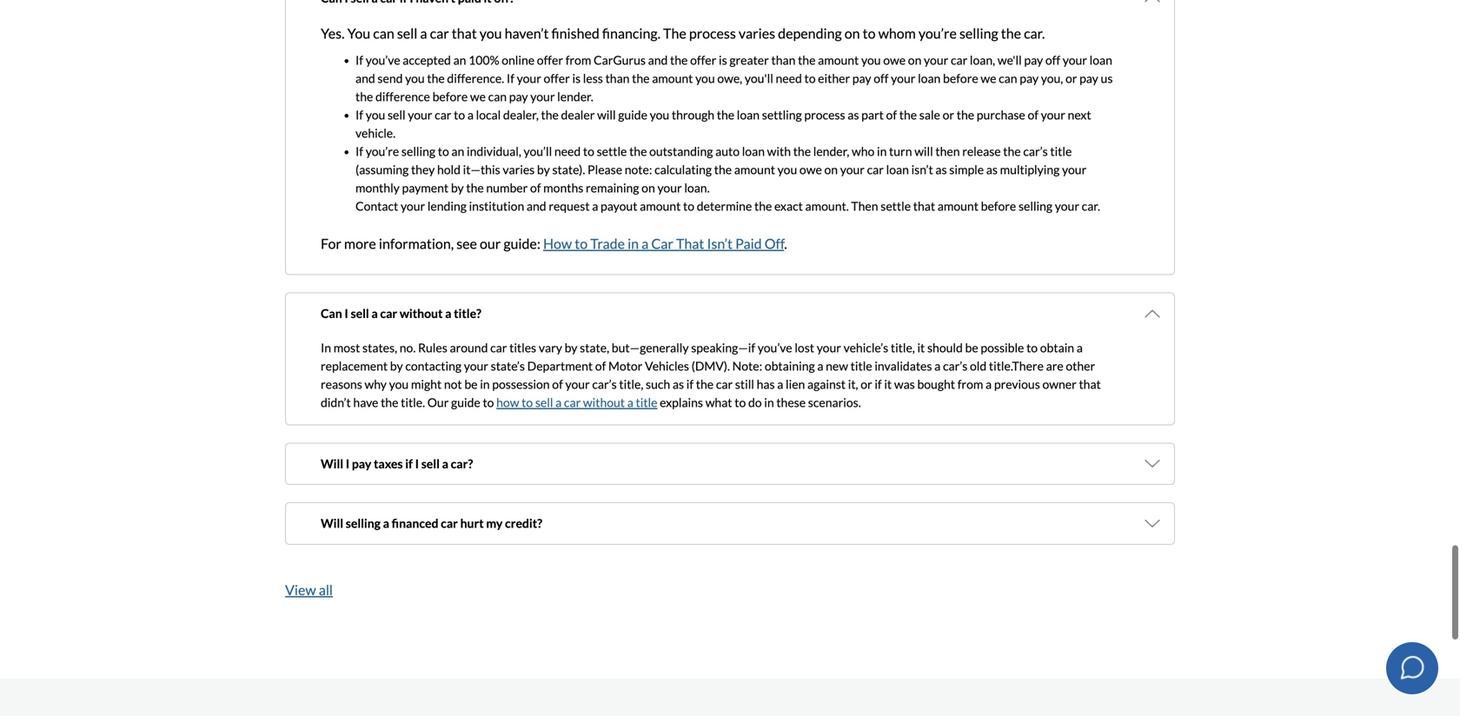 Task type: describe. For each thing, give the bounding box(es) containing it.
include
[[590, 661, 634, 678]]

dealer,
[[503, 107, 539, 122]]

1 horizontal spatial state
[[854, 490, 885, 507]]

you, inside 'if you've accepted an 100% online offer from cargurus and the offer is greater than the amount you owe on your car loan, we'll pay off your loan and send you the difference. if your offer is less than the amount you owe, you'll need to either pay off your loan before we can pay you, or pay us the difference before we can pay your lender. if you sell your car to a local dealer, the dealer will guide you through the loan settling process as part of the sale or the purchase of your next vehicle. if you're selling to an individual, you'll need to settle the outstanding auto loan with the lender, who in turn will then release the car's title (assuming they hold it—this varies by state). please note: calculating the amount you owe on your car loan isn't as simple as multiplying your monthly payment by the number of months remaining on your loan. contact your lending institution and request a payout amount to determine the exact amount. then settle that amount before selling your car.'
[[1041, 71, 1063, 86]]

selling inside if you're worried that selling a financed car might hurt your credit, the important point to consider is whether you can settle your debt as agreed with the lender. contact your lender and ask for your payoff balance, which is a figure based on the remainder of the loan payments plus accompanying interest and fees. if you can sell your car and settle the payoff loan with the lender, then it won't hurt your credit. if you sell your car but still can't meet the payoff balance, there are other options open to you, such as refinancing the remaining balance to make payments smaller. doing this shouldn't hurt your credit because you'll still be paying the loan back in full.
[[452, 550, 491, 567]]

speak
[[779, 682, 814, 699]]

credit?
[[505, 516, 542, 531]]

you down services
[[977, 550, 999, 567]]

0 horizontal spatial state
[[779, 553, 810, 570]]

0 horizontal spatial payments
[[321, 592, 380, 609]]

the up note:
[[629, 144, 647, 159]]

only
[[897, 553, 927, 570]]

2 horizontal spatial before
[[981, 199, 1016, 213]]

against
[[808, 377, 846, 391]]

meet
[[585, 613, 616, 630]]

report
[[541, 553, 581, 570]]

and down yes. you can sell a car that you haven't finished financing. the process varies depending on to whom you're selling the car.
[[648, 53, 668, 67]]

please
[[588, 162, 622, 177]]

capital
[[358, 553, 399, 570]]

difference.
[[447, 71, 504, 86]]

a inside alternative routes that will harm your credit include paying a settlement balance, voluntary surrender of the vehicle or repossession of the vehicle. if you're struggling to pay back your car loan, it's important to speak to the lender to see what options might be available to you.
[[680, 661, 687, 678]]

0 vertical spatial we
[[981, 71, 997, 86]]

0 vertical spatial know
[[467, 511, 501, 528]]

financed inside if you're worried that selling a financed car might hurt your credit, the important point to consider is whether you can settle your debt as agreed with the lender. contact your lender and ask for your payoff balance, which is a figure based on the remainder of the loan payments plus accompanying interest and fees. if you can sell your car and settle the payoff loan with the lender, then it won't hurt your credit. if you sell your car but still can't meet the payoff balance, there are other options open to you, such as refinancing the remaining balance to make payments smaller. doing this shouldn't hurt your credit because you'll still be paying the loan back in full.
[[503, 550, 555, 567]]

open chat window image
[[1398, 654, 1426, 681]]

vary inside the in most states, no. rules around car titles vary by state, but—generally speaking—if you've lost your vehicle's title, it should be possible to obtain a replacement by contacting your state's department of motor vehicles (dmv). note: obtaining a new title invalidates a car's old title.there are other reasons why you might not be in possession of your car's title, such as if the car still has a lien against it, or if it was bought from a previous owner that didn't have the title. our guide to
[[539, 340, 562, 355]]

car down (dmv).
[[716, 377, 733, 391]]

1 vertical spatial balance,
[[683, 613, 733, 630]]

what inside alternative routes that will harm your credit include paying a settlement balance, voluntary surrender of the vehicle or repossession of the vehicle. if you're struggling to pay back your car loan, it's important to speak to the lender to see what options might be available to you.
[[936, 682, 967, 699]]

harm
[[486, 661, 518, 678]]

by up sale.
[[837, 490, 852, 507]]

to right open
[[912, 613, 925, 630]]

you up "(irs)"
[[1034, 511, 1056, 528]]

note:
[[732, 358, 762, 373]]

vary inside the rules and laws on what taxes you pay when selling your car to a private party vary by state (and in some cases even by city). the most important thing to know is that you only pay tax on any profit made from the car sale. if you sell a car for less than you paid for, there's no sales tax. however, if you sell your car for more money than you paid for it, the internal revenue services (irs) considers that a capital gain, and you'll need to report it when you file your federal and state income taxes. only then will you know if you owe any taxes. for more information, read out full guide:
[[807, 490, 834, 507]]

you down accepted
[[405, 71, 425, 86]]

local
[[476, 107, 501, 122]]

less inside 'if you've accepted an 100% online offer from cargurus and the offer is greater than the amount you owe on your car loan, we'll pay off your loan and send you the difference. if your offer is less than the amount you owe, you'll need to either pay off your loan before we can pay you, or pay us the difference before we can pay your lender. if you sell your car to a local dealer, the dealer will guide you through the loan settling process as part of the sale or the purchase of your next vehicle. if you're selling to an individual, you'll need to settle the outstanding auto loan with the lender, who in turn will then release the car's title (assuming they hold it—this varies by state). please note: calculating the amount you owe on your car loan isn't as simple as multiplying your monthly payment by the number of months remaining on your loan. contact your lending institution and request a payout amount to determine the exact amount. then settle that amount before selling your car.'
[[583, 71, 603, 86]]

ask
[[627, 571, 648, 588]]

to down loan.
[[683, 199, 695, 213]]

if inside alternative routes that will harm your credit include paying a settlement balance, voluntary surrender of the vehicle or repossession of the vehicle. if you're struggling to pay back your car loan, it's important to speak to the lender to see what options might be available to you.
[[407, 682, 416, 699]]

0 vertical spatial any
[[662, 511, 683, 528]]

revenue
[[905, 532, 958, 549]]

on up amount.
[[824, 162, 838, 177]]

can up local
[[488, 89, 507, 104]]

a left figure
[[847, 571, 854, 588]]

to left make
[[434, 634, 447, 651]]

you're inside alternative routes that will harm your credit include paying a settlement balance, voluntary surrender of the vehicle or repossession of the vehicle. if you're struggling to pay back your car loan, it's important to speak to the lender to see what options might be available to you.
[[419, 682, 457, 699]]

who
[[852, 144, 875, 159]]

such inside if you're worried that selling a financed car might hurt your credit, the important point to consider is whether you can settle your debt as agreed with the lender. contact your lender and ask for your payoff balance, which is a figure based on the remainder of the loan payments plus accompanying interest and fees. if you can sell your car and settle the payoff loan with the lender, then it won't hurt your credit. if you sell your car but still can't meet the payoff balance, there are other options open to you, such as refinancing the remaining balance to make payments smaller. doing this shouldn't hurt your credit because you'll still be paying the loan back in full.
[[955, 613, 983, 630]]

loan down figure
[[870, 592, 896, 609]]

be right not
[[464, 377, 478, 391]]

to left "speak"
[[763, 682, 776, 699]]

settle down 'which'
[[768, 592, 803, 609]]

sell down "(and"
[[902, 511, 923, 528]]

a down the however,
[[494, 550, 501, 567]]

party
[[772, 490, 805, 507]]

will right 'dealer'
[[597, 107, 616, 122]]

of up available on the left of page
[[321, 682, 333, 699]]

you up the exact
[[778, 162, 797, 177]]

a up agreed
[[349, 553, 356, 570]]

explains
[[660, 395, 703, 410]]

will for will i pay taxes if i sell a car?
[[321, 456, 343, 471]]

off
[[765, 235, 784, 252]]

can down we'll
[[999, 71, 1018, 86]]

on right depending
[[845, 25, 860, 42]]

car left local
[[435, 107, 452, 122]]

is up owe,
[[719, 53, 727, 67]]

car down 'who'
[[867, 162, 884, 177]]

accepted
[[403, 53, 451, 67]]

you left only
[[543, 511, 566, 528]]

1 horizontal spatial title,
[[891, 340, 915, 355]]

2 horizontal spatial more
[[634, 532, 666, 549]]

selling up we'll
[[960, 25, 998, 42]]

that inside the in most states, no. rules around car titles vary by state, but—generally speaking—if you've lost your vehicle's title, it should be possible to obtain a replacement by contacting your state's department of motor vehicles (dmv). note: obtaining a new title invalidates a car's old title.there are other reasons why you might not be in possession of your car's title, such as if the car still has a lien against it, or if it was bought from a previous owner that didn't have the title. our guide to
[[1079, 377, 1101, 391]]

it, inside the in most states, no. rules around car titles vary by state, but—generally speaking—if you've lost your vehicle's title, it should be possible to obtain a replacement by contacting your state's department of motor vehicles (dmv). note: obtaining a new title invalidates a car's old title.there are other reasons why you might not be in possession of your car's title, such as if the car still has a lien against it, or if it was bought from a previous owner that didn't have the title. our guide to
[[848, 377, 858, 391]]

how to sell a car without a title link
[[496, 395, 658, 410]]

voluntary
[[811, 661, 870, 678]]

by up department
[[565, 340, 578, 355]]

0 horizontal spatial process
[[689, 25, 736, 42]]

made
[[723, 511, 757, 528]]

hold
[[437, 162, 461, 177]]

dealer
[[561, 107, 595, 122]]

services
[[961, 532, 1012, 549]]

i for most
[[345, 306, 348, 321]]

and left ask
[[602, 571, 625, 588]]

selling inside the rules and laws on what taxes you pay when selling your car to a private party vary by state (and in some cases even by city). the most important thing to know is that you only pay tax on any profit made from the car sale. if you sell a car for less than you paid for, there's no sales tax. however, if you sell your car for more money than you paid for it, the internal revenue services (irs) considers that a capital gain, and you'll need to report it when you file your federal and state income taxes. only then will you know if you owe any taxes. for more information, read out full guide:
[[606, 490, 645, 507]]

the left vehicle
[[951, 661, 971, 678]]

car up the there
[[721, 592, 740, 609]]

less inside the rules and laws on what taxes you pay when selling your car to a private party vary by state (and in some cases even by city). the most important thing to know is that you only pay tax on any profit made from the car sale. if you sell a car for less than you paid for, there's no sales tax. however, if you sell your car for more money than you paid for it, the internal revenue services (irs) considers that a capital gain, and you'll need to report it when you file your federal and state income taxes. only then will you know if you owe any taxes. for more information, read out full guide:
[[978, 511, 1001, 528]]

this
[[636, 634, 658, 651]]

interest
[[500, 592, 548, 609]]

to down surrender
[[897, 682, 910, 699]]

it left the should
[[917, 340, 925, 355]]

contact inside if you're worried that selling a financed car might hurt your credit, the important point to consider is whether you can settle your debt as agreed with the lender. contact your lender and ask for your payoff balance, which is a figure based on the remainder of the loan payments plus accompanying interest and fees. if you can sell your car and settle the payoff loan with the lender, then it won't hurt your credit. if you sell your car but still can't meet the payoff balance, there are other options open to you, such as refinancing the remaining balance to make payments smaller. doing this shouldn't hurt your credit because you'll still be paying the loan back in full.
[[478, 571, 527, 588]]

amount up "through"
[[652, 71, 693, 86]]

to up please
[[583, 144, 594, 159]]

car's inside 'if you've accepted an 100% online offer from cargurus and the offer is greater than the amount you owe on your car loan, we'll pay off your loan and send you the difference. if your offer is less than the amount you owe, you'll need to either pay off your loan before we can pay you, or pay us the difference before we can pay your lender. if you sell your car to a local dealer, the dealer will guide you through the loan settling process as part of the sale or the purchase of your next vehicle. if you're selling to an individual, you'll need to settle the outstanding auto loan with the lender, who in turn will then release the car's title (assuming they hold it—this varies by state). please note: calculating the amount you owe on your car loan isn't as simple as multiplying your monthly payment by the number of months remaining on your loan. contact your lending institution and request a payout amount to determine the exact amount. then settle that amount before selling your car.'
[[1023, 144, 1048, 159]]

is down income
[[835, 571, 844, 588]]

and left send
[[356, 71, 375, 86]]

federal
[[708, 553, 751, 570]]

calculating
[[655, 162, 712, 177]]

2 horizontal spatial the
[[1083, 490, 1106, 507]]

1 horizontal spatial the
[[663, 25, 687, 42]]

0 horizontal spatial still
[[529, 613, 551, 630]]

the up the won't
[[1056, 571, 1076, 588]]

0 vertical spatial more
[[344, 235, 376, 252]]

sell up 'report'
[[537, 532, 558, 549]]

1 horizontal spatial car's
[[943, 358, 968, 373]]

individual,
[[467, 144, 521, 159]]

remaining inside 'if you've accepted an 100% online offer from cargurus and the offer is greater than the amount you owe on your car loan, we'll pay off your loan and send you the difference. if your offer is less than the amount you owe, you'll need to either pay off your loan before we can pay you, or pay us the difference before we can pay your lender. if you sell your car to a local dealer, the dealer will guide you through the loan settling process as part of the sale or the purchase of your next vehicle. if you're selling to an individual, you'll need to settle the outstanding auto loan with the lender, who in turn will then release the car's title (assuming they hold it—this varies by state). please note: calculating the amount you owe on your car loan isn't as simple as multiplying your monthly payment by the number of months remaining on your loan. contact your lending institution and request a payout amount to determine the exact amount. then settle that amount before selling your car.'
[[586, 180, 639, 195]]

to left do
[[735, 395, 746, 410]]

0 horizontal spatial the
[[321, 490, 344, 507]]

0 vertical spatial when
[[570, 490, 604, 507]]

us
[[1101, 71, 1113, 86]]

then inside if you're worried that selling a financed car might hurt your credit, the important point to consider is whether you can settle your debt as agreed with the lender. contact your lender and ask for your payoff balance, which is a figure based on the remainder of the loan payments plus accompanying interest and fees. if you can sell your car and settle the payoff loan with the lender, then it won't hurt your credit. if you sell your car but still can't meet the payoff balance, there are other options open to you, such as refinancing the remaining balance to make payments smaller. doing this shouldn't hurt your credit because you'll still be paying the loan back in full.
[[995, 592, 1023, 609]]

are inside if you're worried that selling a financed car might hurt your credit, the important point to consider is whether you can settle your debt as agreed with the lender. contact your lender and ask for your payoff balance, which is a figure based on the remainder of the loan payments plus accompanying interest and fees. if you can sell your car and settle the payoff loan with the lender, then it won't hurt your credit. if you sell your car but still can't meet the payoff balance, there are other options open to you, such as refinancing the remaining balance to make payments smaller. doing this shouldn't hurt your credit because you'll still be paying the loan back in full.
[[771, 613, 791, 630]]

profit
[[686, 511, 720, 528]]

read
[[519, 574, 546, 591]]

for down cases
[[957, 511, 975, 528]]

outstanding
[[649, 144, 713, 159]]

car inside alternative routes that will harm your credit include paying a settlement balance, voluntary surrender of the vehicle or repossession of the vehicle. if you're struggling to pay back your car loan, it's important to speak to the lender to see what options might be available to you.
[[625, 682, 644, 699]]

1 vertical spatial owe
[[800, 162, 822, 177]]

lender, inside if you're worried that selling a financed car might hurt your credit, the important point to consider is whether you can settle your debt as agreed with the lender. contact your lender and ask for your payoff balance, which is a figure based on the remainder of the loan payments plus accompanying interest and fees. if you can sell your car and settle the payoff loan with the lender, then it won't hurt your credit. if you sell your car but still can't meet the payoff balance, there are other options open to you, such as refinancing the remaining balance to make payments smaller. doing this shouldn't hurt your credit because you'll still be paying the loan back in full.
[[951, 592, 993, 609]]

release
[[962, 144, 1001, 159]]

is inside the rules and laws on what taxes you pay when selling your car to a private party vary by state (and in some cases even by city). the most important thing to know is that you only pay tax on any profit made from the car sale. if you sell a car for less than you paid for, there's no sales tax. however, if you sell your car for more money than you paid for it, the internal revenue services (irs) considers that a capital gain, and you'll need to report it when you file your federal and state income taxes. only then will you know if you owe any taxes. for more information, read out full guide:
[[503, 511, 513, 528]]

purchase
[[977, 107, 1026, 122]]

title inside the in most states, no. rules around car titles vary by state, but—generally speaking—if you've lost your vehicle's title, it should be possible to obtain a replacement by contacting your state's department of motor vehicles (dmv). note: obtaining a new title invalidates a car's old title.there are other reasons why you might not be in possession of your car's title, such as if the car still has a lien against it, or if it was bought from a previous owner that didn't have the title. our guide to
[[851, 358, 872, 373]]

i for rules
[[346, 456, 350, 471]]

the up we'll
[[1001, 25, 1021, 42]]

repossession
[[1035, 661, 1114, 678]]

you're right whom
[[919, 25, 957, 42]]

new
[[826, 358, 848, 373]]

0 horizontal spatial taxes
[[374, 456, 403, 471]]

you up remainder
[[984, 553, 1006, 570]]

the down cargurus
[[632, 71, 650, 86]]

bought
[[917, 377, 955, 391]]

can down ask
[[644, 592, 665, 609]]

sell down accompanying
[[430, 613, 450, 630]]

worried
[[373, 550, 422, 567]]

0 horizontal spatial car's
[[592, 377, 617, 391]]

some
[[931, 490, 964, 507]]

monthly
[[356, 180, 400, 195]]

number
[[486, 180, 528, 195]]

paying inside alternative routes that will harm your credit include paying a settlement balance, voluntary surrender of the vehicle or repossession of the vehicle. if you're struggling to pay back your car loan, it's important to speak to the lender to see what options might be available to you.
[[637, 661, 677, 678]]

online
[[502, 53, 535, 67]]

sell inside 'if you've accepted an 100% online offer from cargurus and the offer is greater than the amount you owe on your car loan, we'll pay off your loan and send you the difference. if your offer is less than the amount you owe, you'll need to either pay off your loan before we can pay you, or pay us the difference before we can pay your lender. if you sell your car to a local dealer, the dealer will guide you through the loan settling process as part of the sale or the purchase of your next vehicle. if you're selling to an individual, you'll need to settle the outstanding auto loan with the lender, who in turn will then release the car's title (assuming they hold it—this varies by state). please note: calculating the amount you owe on your car loan isn't as simple as multiplying your monthly payment by the number of months remaining on your loan. contact your lending institution and request a payout amount to determine the exact amount. then settle that amount before selling your car.'
[[388, 107, 406, 122]]

0 horizontal spatial taxes.
[[345, 574, 380, 591]]

balance, inside alternative routes that will harm your credit include paying a settlement balance, voluntary surrender of the vehicle or repossession of the vehicle. if you're struggling to pay back your car loan, it's important to speak to the lender to see what options might be available to you.
[[758, 661, 808, 678]]

or inside the in most states, no. rules around car titles vary by state, but—generally speaking—if you've lost your vehicle's title, it should be possible to obtain a replacement by contacting your state's department of motor vehicles (dmv). note: obtaining a new title invalidates a car's old title.there are other reasons why you might not be in possession of your car's title, such as if the car still has a lien against it, or if it was bought from a previous owner that didn't have the title. our guide to
[[861, 377, 872, 391]]

you're inside 'if you've accepted an 100% online offer from cargurus and the offer is greater than the amount you owe on your car loan, we'll pay off your loan and send you the difference. if your offer is less than the amount you owe, you'll need to either pay off your loan before we can pay you, or pay us the difference before we can pay your lender. if you sell your car to a local dealer, the dealer will guide you through the loan settling process as part of the sale or the purchase of your next vehicle. if you're selling to an individual, you'll need to settle the outstanding auto loan with the lender, who in turn will then release the car's title (assuming they hold it—this varies by state). please note: calculating the amount you owe on your car loan isn't as simple as multiplying your monthly payment by the number of months remaining on your loan. contact your lending institution and request a payout amount to determine the exact amount. then settle that amount before selling your car.'
[[366, 144, 399, 159]]

accompanying
[[410, 592, 497, 609]]

we'll
[[998, 53, 1022, 67]]

how to trade in a car that isn't paid off link
[[543, 235, 784, 252]]

that inside alternative routes that will harm your credit include paying a settlement balance, voluntary surrender of the vehicle or repossession of the vehicle. if you're struggling to pay back your car loan, it's important to speak to the lender to see what options might be available to you.
[[435, 661, 460, 678]]

paid
[[735, 235, 762, 252]]

lender. inside if you're worried that selling a financed car might hurt your credit, the important point to consider is whether you can settle your debt as agreed with the lender. contact your lender and ask for your payoff balance, which is a figure based on the remainder of the loan payments plus accompanying interest and fees. if you can sell your car and settle the payoff loan with the lender, then it won't hurt your credit. if you sell your car but still can't meet the payoff balance, there are other options open to you, such as refinancing the remaining balance to make payments smaller. doing this shouldn't hurt your credit because you'll still be paying the loan back in full.
[[434, 571, 475, 588]]

remaining inside if you're worried that selling a financed car might hurt your credit, the important point to consider is whether you can settle your debt as agreed with the lender. contact your lender and ask for your payoff balance, which is a figure based on the remainder of the loan payments plus accompanying interest and fees. if you can sell your car and settle the payoff loan with the lender, then it won't hurt your credit. if you sell your car but still can't meet the payoff balance, there are other options open to you, such as refinancing the remaining balance to make payments smaller. doing this shouldn't hurt your credit because you'll still be paying the loan back in full.
[[321, 634, 382, 651]]

make
[[450, 634, 482, 651]]

0 vertical spatial what
[[706, 395, 732, 410]]

loan down debt
[[1079, 571, 1105, 588]]

thing
[[418, 511, 449, 528]]

vehicle. inside alternative routes that will harm your credit include paying a settlement balance, voluntary surrender of the vehicle or repossession of the vehicle. if you're struggling to pay back your car loan, it's important to speak to the lender to see what options might be available to you.
[[359, 682, 405, 699]]

for up the point
[[796, 532, 814, 549]]

can right you
[[373, 25, 394, 42]]

0 vertical spatial for
[[321, 235, 341, 252]]

1 vertical spatial any
[[321, 574, 342, 591]]

as inside the in most states, no. rules around car titles vary by state, but—generally speaking—if you've lost your vehicle's title, it should be possible to obtain a replacement by contacting your state's department of motor vehicles (dmv). note: obtaining a new title invalidates a car's old title.there are other reasons why you might not be in possession of your car's title, such as if the car still has a lien against it, or if it was bought from a previous owner that didn't have the title. our guide to
[[673, 377, 684, 391]]

owe inside the rules and laws on what taxes you pay when selling your car to a private party vary by state (and in some cases even by city). the most important thing to know is that you only pay tax on any profit made from the car sale. if you sell a car for less than you paid for, there's no sales tax. however, if you sell your car for more money than you paid for it, the internal revenue services (irs) considers that a capital gain, and you'll need to report it when you file your federal and state income taxes. only then will you know if you owe any taxes. for more information, read out full guide:
[[1081, 553, 1107, 570]]

by down hold
[[451, 180, 464, 195]]

0 vertical spatial guide:
[[504, 235, 541, 252]]

you down difference
[[366, 107, 385, 122]]

agreed
[[337, 571, 379, 588]]

these
[[777, 395, 806, 410]]

0 horizontal spatial title,
[[619, 377, 644, 391]]

guide inside 'if you've accepted an 100% online offer from cargurus and the offer is greater than the amount you owe on your car loan, we'll pay off your loan and send you the difference. if your offer is less than the amount you owe, you'll need to either pay off your loan before we can pay you, or pay us the difference before we can pay your lender. if you sell your car to a local dealer, the dealer will guide you through the loan settling process as part of the sale or the purchase of your next vehicle. if you're selling to an individual, you'll need to settle the outstanding auto loan with the lender, who in turn will then release the car's title (assuming they hold it—this varies by state). please note: calculating the amount you owe on your car loan isn't as simple as multiplying your monthly payment by the number of months remaining on your loan. contact your lending institution and request a payout amount to determine the exact amount. then settle that amount before selling your car.'
[[618, 107, 648, 122]]

varies inside 'if you've accepted an 100% online offer from cargurus and the offer is greater than the amount you owe on your car loan, we'll pay off your loan and send you the difference. if your offer is less than the amount you owe, you'll need to either pay off your loan before we can pay you, or pay us the difference before we can pay your lender. if you sell your car to a local dealer, the dealer will guide you through the loan settling process as part of the sale or the purchase of your next vehicle. if you're selling to an individual, you'll need to settle the outstanding auto loan with the lender, who in turn will then release the car's title (assuming they hold it—this varies by state). please note: calculating the amount you owe on your car loan isn't as simple as multiplying your monthly payment by the number of months remaining on your loan. contact your lending institution and request a payout amount to determine the exact amount. then settle that amount before selling your car.'
[[503, 162, 535, 177]]

you've inside 'if you've accepted an 100% online offer from cargurus and the offer is greater than the amount you owe on your car loan, we'll pay off your loan and send you the difference. if your offer is less than the amount you owe, you'll need to either pay off your loan before we can pay you, or pay us the difference before we can pay your lender. if you sell your car to a local dealer, the dealer will guide you through the loan settling process as part of the sale or the purchase of your next vehicle. if you're selling to an individual, you'll need to settle the outstanding auto loan with the lender, who in turn will then release the car's title (assuming they hold it—this varies by state). please note: calculating the amount you owe on your car loan isn't as simple as multiplying your monthly payment by the number of months remaining on your loan. contact your lending institution and request a payout amount to determine the exact amount. then settle that amount before selling your car.'
[[366, 53, 400, 67]]

to left you.
[[377, 703, 390, 716]]

selling up they
[[402, 144, 436, 159]]

a down motor
[[627, 395, 634, 410]]

2 horizontal spatial need
[[776, 71, 802, 86]]

most inside the rules and laws on what taxes you pay when selling your car to a private party vary by state (and in some cases even by city). the most important thing to know is that you only pay tax on any profit made from the car sale. if you sell a car for less than you paid for, there's no sales tax. however, if you sell your car for more money than you paid for it, the internal revenue services (irs) considers that a capital gain, and you'll need to report it when you file your federal and state income taxes. only then will you know if you owe any taxes. for more information, read out full guide:
[[321, 511, 351, 528]]

in most states, no. rules around car titles vary by state, but—generally speaking—if you've lost your vehicle's title, it should be possible to obtain a replacement by contacting your state's department of motor vehicles (dmv). note: obtaining a new title invalidates a car's old title.there are other reasons why you might not be in possession of your car's title, such as if the car still has a lien against it, or if it was bought from a previous owner that didn't have the title. our guide to
[[321, 340, 1101, 410]]

have
[[353, 395, 378, 410]]

will inside the rules and laws on what taxes you pay when selling your car to a private party vary by state (and in some cases even by city). the most important thing to know is that you only pay tax on any profit made from the car sale. if you sell a car for less than you paid for, there's no sales tax. however, if you sell your car for more money than you paid for it, the internal revenue services (irs) considers that a capital gain, and you'll need to report it when you file your federal and state income taxes. only then will you know if you owe any taxes. for more information, read out full guide:
[[960, 553, 981, 570]]

lender inside if you're worried that selling a financed car might hurt your credit, the important point to consider is whether you can settle your debt as agreed with the lender. contact your lender and ask for your payoff balance, which is a figure based on the remainder of the loan payments plus accompanying interest and fees. if you can sell your car and settle the payoff loan with the lender, then it won't hurt your credit. if you sell your car but still can't meet the payoff balance, there are other options open to you, such as refinancing the remaining balance to make payments smaller. doing this shouldn't hurt your credit because you'll still be paying the loan back in full.
[[560, 571, 600, 588]]

possession
[[492, 377, 550, 391]]

depending
[[778, 25, 842, 42]]

whom
[[878, 25, 916, 42]]

either
[[818, 71, 850, 86]]

and right federal
[[754, 553, 776, 570]]

city).
[[1051, 490, 1081, 507]]

gain,
[[402, 553, 430, 570]]

you up balance
[[405, 613, 427, 630]]

loan up sale
[[918, 71, 941, 86]]

sell left car?
[[421, 456, 440, 471]]

you down made at the bottom of the page
[[742, 532, 765, 549]]

full
[[572, 574, 592, 591]]

1 vertical spatial need
[[554, 144, 581, 159]]

a up "profit"
[[716, 490, 723, 507]]

yes.
[[321, 25, 345, 42]]

hurt up the however,
[[460, 516, 484, 531]]

credit inside if you're worried that selling a financed car might hurt your credit, the important point to consider is whether you can settle your debt as agreed with the lender. contact your lender and ask for your payoff balance, which is a figure based on the remainder of the loan payments plus accompanying interest and fees. if you can sell your car and settle the payoff loan with the lender, then it won't hurt your credit. if you sell your car but still can't meet the payoff balance, there are other options open to you, such as refinancing the remaining balance to make payments smaller. doing this shouldn't hurt your credit because you'll still be paying the loan back in full.
[[779, 634, 815, 651]]

1 vertical spatial an
[[452, 144, 464, 159]]

0 horizontal spatial title
[[636, 395, 658, 410]]

0 vertical spatial owe
[[883, 53, 906, 67]]

of down department
[[552, 377, 563, 391]]

the up multiplying
[[1003, 144, 1021, 159]]

pay left the tax
[[597, 511, 619, 528]]

be inside alternative routes that will harm your credit include paying a settlement balance, voluntary surrender of the vehicle or repossession of the vehicle. if you're struggling to pay back your car loan, it's important to speak to the lender to see what options might be available to you.
[[1055, 682, 1070, 699]]

the down auto in the top of the page
[[714, 162, 732, 177]]

back inside alternative routes that will harm your credit include paying a settlement balance, voluntary surrender of the vehicle or repossession of the vehicle. if you're struggling to pay back your car loan, it's important to speak to the lender to see what options might be available to you.
[[563, 682, 592, 699]]

you're inside if you're worried that selling a financed car might hurt your credit, the important point to consider is whether you can settle your debt as agreed with the lender. contact your lender and ask for your payoff balance, which is a figure based on the remainder of the loan payments plus accompanying interest and fees. if you can sell your car and settle the payoff loan with the lender, then it won't hurt your credit. if you sell your car but still can't meet the payoff balance, there are other options open to you, such as refinancing the remaining balance to make payments smaller. doing this shouldn't hurt your credit because you'll still be paying the loan back in full.
[[332, 550, 371, 567]]

hurt down the there
[[719, 634, 746, 651]]

a up revenue
[[925, 511, 933, 528]]

in inside if you're worried that selling a financed car might hurt your credit, the important point to consider is whether you can settle your debt as agreed with the lender. contact your lender and ask for your payoff balance, which is a figure based on the remainder of the loan payments plus accompanying interest and fees. if you can sell your car and settle the payoff loan with the lender, then it won't hurt your credit. if you sell your car but still can't meet the payoff balance, there are other options open to you, such as refinancing the remaining balance to make payments smaller. doing this shouldn't hurt your credit because you'll still be paying the loan back in full.
[[1073, 634, 1084, 651]]

motor
[[608, 358, 643, 373]]

and down out
[[551, 592, 573, 609]]

was
[[894, 377, 915, 391]]

taxes inside the rules and laws on what taxes you pay when selling your car to a private party vary by state (and in some cases even by city). the most important thing to know is that you only pay tax on any profit made from the car sale. if you sell a car for less than you paid for, there's no sales tax. however, if you sell your car for more money than you paid for it, the internal revenue services (irs) considers that a capital gain, and you'll need to report it when you file your federal and state income taxes. only then will you know if you owe any taxes. for more information, read out full guide:
[[486, 490, 518, 507]]

finished
[[552, 25, 600, 42]]

you'll inside 'if you've accepted an 100% online offer from cargurus and the offer is greater than the amount you owe on your car loan, we'll pay off your loan and send you the difference. if your offer is less than the amount you owe, you'll need to either pay off your loan before we can pay you, or pay us the difference before we can pay your lender. if you sell your car to a local dealer, the dealer will guide you through the loan settling process as part of the sale or the purchase of your next vehicle. if you're selling to an individual, you'll need to settle the outstanding auto loan with the lender, who in turn will then release the car's title (assuming they hold it—this varies by state). please note: calculating the amount you owe on your car loan isn't as simple as multiplying your monthly payment by the number of months remaining on your loan. contact your lending institution and request a payout amount to determine the exact amount. then settle that amount before selling your car.'
[[524, 144, 552, 159]]

you down considers
[[1056, 553, 1078, 570]]

on down note:
[[642, 180, 655, 195]]

to right "speak"
[[817, 682, 829, 699]]

options inside if you're worried that selling a financed car might hurt your credit, the important point to consider is whether you can settle your debt as agreed with the lender. contact your lender and ask for your payoff balance, which is a figure based on the remainder of the loan payments plus accompanying interest and fees. if you can sell your car and settle the payoff loan with the lender, then it won't hurt your credit. if you sell your car but still can't meet the payoff balance, there are other options open to you, such as refinancing the remaining balance to make payments smaller. doing this shouldn't hurt your credit because you'll still be paying the loan back in full.
[[830, 613, 876, 630]]

0 vertical spatial information,
[[379, 235, 454, 252]]

0 vertical spatial payoff
[[702, 571, 740, 588]]

1 horizontal spatial know
[[1009, 553, 1042, 570]]

1 vertical spatial paid
[[768, 532, 794, 549]]

car
[[651, 235, 674, 252]]

i up laws
[[415, 456, 419, 471]]

my
[[486, 516, 503, 531]]

a left local
[[468, 107, 474, 122]]

0 vertical spatial financed
[[392, 516, 439, 531]]

might inside if you're worried that selling a financed car might hurt your credit, the important point to consider is whether you can settle your debt as agreed with the lender. contact your lender and ask for your payoff balance, which is a figure based on the remainder of the loan payments plus accompanying interest and fees. if you can sell your car and settle the payoff loan with the lender, then it won't hurt your credit. if you sell your car but still can't meet the payoff balance, there are other options open to you, such as refinancing the remaining balance to make payments smaller. doing this shouldn't hurt your credit because you'll still be paying the loan back in full.
[[580, 550, 615, 567]]

but—generally
[[612, 340, 689, 355]]

will selling a financed car hurt my credit?
[[321, 516, 542, 531]]

obtaining
[[765, 358, 815, 373]]

a right has
[[777, 377, 783, 391]]

should
[[927, 340, 963, 355]]

1 vertical spatial we
[[470, 89, 486, 104]]

can i sell a car without a title?
[[321, 306, 482, 321]]

contact inside 'if you've accepted an 100% online offer from cargurus and the offer is greater than the amount you owe on your car loan, we'll pay off your loan and send you the difference. if your offer is less than the amount you owe, you'll need to either pay off your loan before we can pay you, or pay us the difference before we can pay your lender. if you sell your car to a local dealer, the dealer will guide you through the loan settling process as part of the sale or the purchase of your next vehicle. if you're selling to an individual, you'll need to settle the outstanding auto loan with the lender, who in turn will then release the car's title (assuming they hold it—this varies by state). please note: calculating the amount you owe on your car loan isn't as simple as multiplying your monthly payment by the number of months remaining on your loan. contact your lending institution and request a payout amount to determine the exact amount. then settle that amount before selling your car.'
[[356, 199, 398, 213]]

0 vertical spatial see
[[457, 235, 477, 252]]

100%
[[469, 53, 499, 67]]

you up 100%
[[480, 25, 502, 42]]

will i pay taxes if i sell a car?
[[321, 456, 473, 471]]

2 vertical spatial with
[[899, 592, 926, 609]]

0 vertical spatial an
[[453, 53, 466, 67]]

send
[[378, 71, 403, 86]]

will for will selling a financed car hurt my credit?
[[321, 516, 343, 531]]

institution
[[469, 199, 524, 213]]

loan down refinancing
[[1013, 634, 1039, 651]]

process inside 'if you've accepted an 100% online offer from cargurus and the offer is greater than the amount you owe on your car loan, we'll pay off your loan and send you the difference. if your offer is less than the amount you owe, you'll need to either pay off your loan before we can pay you, or pay us the difference before we can pay your lender. if you sell your car to a local dealer, the dealer will guide you through the loan settling process as part of the sale or the purchase of your next vehicle. if you're selling to an individual, you'll need to settle the outstanding auto loan with the lender, who in turn will then release the car's title (assuming they hold it—this varies by state). please note: calculating the amount you owe on your car loan isn't as simple as multiplying your monthly payment by the number of months remaining on your loan. contact your lending institution and request a payout amount to determine the exact amount. then settle that amount before selling your car.'
[[804, 107, 845, 122]]

lost
[[795, 340, 814, 355]]

1 vertical spatial when
[[595, 553, 628, 570]]

1 vertical spatial before
[[433, 89, 468, 104]]

cargurus
[[594, 53, 646, 67]]

guide inside the in most states, no. rules around car titles vary by state, but—generally speaking—if you've lost your vehicle's title, it should be possible to obtain a replacement by contacting your state's department of motor vehicles (dmv). note: obtaining a new title invalidates a car's old title.there are other reasons why you might not be in possession of your car's title, such as if the car still has a lien against it, or if it was bought from a previous owner that didn't have the title. our guide to
[[451, 395, 480, 410]]

to left either
[[804, 71, 816, 86]]

multiplying
[[1000, 162, 1060, 177]]

fees.
[[576, 592, 604, 609]]

file
[[656, 553, 675, 570]]

vehicle. inside 'if you've accepted an 100% online offer from cargurus and the offer is greater than the amount you owe on your car loan, we'll pay off your loan and send you the difference. if your offer is less than the amount you owe, you'll need to either pay off your loan before we can pay you, or pay us the difference before we can pay your lender. if you sell your car to a local dealer, the dealer will guide you through the loan settling process as part of the sale or the purchase of your next vehicle. if you're selling to an individual, you'll need to settle the outstanding auto loan with the lender, who in turn will then release the car's title (assuming they hold it—this varies by state). please note: calculating the amount you owe on your car loan isn't as simple as multiplying your monthly payment by the number of months remaining on your loan. contact your lending institution and request a payout amount to determine the exact amount. then settle that amount before selling your car.'
[[356, 126, 396, 140]]

1 vertical spatial with
[[381, 571, 408, 588]]

to left local
[[454, 107, 465, 122]]

of left months
[[530, 180, 541, 195]]

a up states,
[[371, 306, 378, 321]]

the right credit,
[[719, 550, 739, 567]]

sales
[[383, 532, 413, 549]]

then inside 'if you've accepted an 100% online offer from cargurus and the offer is greater than the amount you owe on your car loan, we'll pay off your loan and send you the difference. if your offer is less than the amount you owe, you'll need to either pay off your loan before we can pay you, or pay us the difference before we can pay your lender. if you sell your car to a local dealer, the dealer will guide you through the loan settling process as part of the sale or the purchase of your next vehicle. if you're selling to an individual, you'll need to settle the outstanding auto loan with the lender, who in turn will then release the car's title (assuming they hold it—this varies by state). please note: calculating the amount you owe on your car loan isn't as simple as multiplying your monthly payment by the number of months remaining on your loan. contact your lending institution and request a payout amount to determine the exact amount. then settle that amount before selling your car.'
[[936, 144, 960, 159]]

1 horizontal spatial payments
[[485, 634, 544, 651]]

if you've accepted an 100% online offer from cargurus and the offer is greater than the amount you owe on your car loan, we'll pay off your loan and send you the difference. if your offer is less than the amount you owe, you'll need to either pay off your loan before we can pay you, or pay us the difference before we can pay your lender. if you sell your car to a local dealer, the dealer will guide you through the loan settling process as part of the sale or the purchase of your next vehicle. if you're selling to an individual, you'll need to settle the outstanding auto loan with the lender, who in turn will then release the car's title (assuming they hold it—this varies by state). please note: calculating the amount you owe on your car loan isn't as simple as multiplying your monthly payment by the number of months remaining on your loan. contact your lending institution and request a payout amount to determine the exact amount. then settle that amount before selling your car.
[[356, 53, 1113, 213]]

the right "through"
[[717, 107, 735, 122]]

as left refinancing
[[986, 613, 999, 630]]

it inside the rules and laws on what taxes you pay when selling your car to a private party vary by state (and in some cases even by city). the most important thing to know is that you only pay tax on any profit made from the car sale. if you sell a car for less than you paid for, there's no sales tax. however, if you sell your car for more money than you paid for it, the internal revenue services (irs) considers that a capital gain, and you'll need to report it when you file your federal and state income taxes. only then will you know if you owe any taxes. for more information, read out full guide:
[[583, 553, 592, 570]]

amount down the simple
[[938, 199, 979, 213]]

the down 'which'
[[806, 592, 826, 609]]

the up 'doing'
[[619, 613, 639, 630]]

won't
[[1037, 592, 1071, 609]]



Task type: vqa. For each thing, say whether or not it's contained in the screenshot.
Sign
no



Task type: locate. For each thing, give the bounding box(es) containing it.
in inside the in most states, no. rules around car titles vary by state, but—generally speaking—if you've lost your vehicle's title, it should be possible to obtain a replacement by contacting your state's department of motor vehicles (dmv). note: obtaining a new title invalidates a car's old title.there are other reasons why you might not be in possession of your car's title, such as if the car still has a lien against it, or if it was bought from a previous owner that didn't have the title. our guide to
[[480, 377, 490, 391]]

replacement
[[321, 358, 388, 373]]

the down voluntary
[[832, 682, 852, 699]]

0 vertical spatial vehicle.
[[356, 126, 396, 140]]

1 horizontal spatial you've
[[758, 340, 792, 355]]

you, inside if you're worried that selling a financed car might hurt your credit, the important point to consider is whether you can settle your debt as agreed with the lender. contact your lender and ask for your payoff balance, which is a figure based on the remainder of the loan payments plus accompanying interest and fees. if you can sell your car and settle the payoff loan with the lender, then it won't hurt your credit. if you sell your car but still can't meet the payoff balance, there are other options open to you, such as refinancing the remaining balance to make payments smaller. doing this shouldn't hurt your credit because you'll still be paying the loan back in full.
[[927, 613, 953, 630]]

0 horizontal spatial know
[[467, 511, 501, 528]]

it's
[[679, 682, 696, 699]]

0 horizontal spatial without
[[400, 306, 443, 321]]

1 horizontal spatial any
[[662, 511, 683, 528]]

then
[[851, 199, 878, 213]]

still down open
[[905, 634, 927, 651]]

shouldn't
[[661, 634, 717, 651]]

lending
[[428, 199, 467, 213]]

0 horizontal spatial car.
[[1024, 25, 1045, 42]]

1 vertical spatial such
[[955, 613, 983, 630]]

around
[[450, 340, 488, 355]]

paying down this at the left bottom
[[637, 661, 677, 678]]

isn't
[[707, 235, 733, 252]]

the
[[1001, 25, 1021, 42], [670, 53, 688, 67], [798, 53, 816, 67], [427, 71, 445, 86], [632, 71, 650, 86], [356, 89, 373, 104], [541, 107, 559, 122], [717, 107, 735, 122], [899, 107, 917, 122], [957, 107, 974, 122], [629, 144, 647, 159], [793, 144, 811, 159], [1003, 144, 1021, 159], [714, 162, 732, 177], [466, 180, 484, 195], [754, 199, 772, 213], [696, 377, 714, 391], [381, 395, 398, 410], [791, 511, 812, 528], [831, 532, 852, 549], [719, 550, 739, 567], [411, 571, 431, 588], [952, 571, 972, 588], [1056, 571, 1076, 588], [806, 592, 826, 609], [928, 592, 949, 609], [619, 613, 639, 630], [1073, 613, 1093, 630], [990, 634, 1010, 651], [951, 661, 971, 678], [336, 682, 356, 699], [832, 682, 852, 699]]

0 vertical spatial off
[[1046, 53, 1061, 67]]

0 vertical spatial without
[[400, 306, 443, 321]]

the up full.
[[1073, 613, 1093, 630]]

an left 100%
[[453, 53, 466, 67]]

the down the why
[[381, 395, 398, 410]]

of right surrender
[[936, 661, 948, 678]]

can
[[321, 306, 342, 321]]

amount up car
[[640, 199, 681, 213]]

the up for,
[[1083, 490, 1106, 507]]

0 vertical spatial loan,
[[970, 53, 995, 67]]

open
[[879, 613, 909, 630]]

that up 100%
[[452, 25, 477, 42]]

0 vertical spatial you've
[[366, 53, 400, 67]]

a right 'obtain'
[[1077, 340, 1083, 355]]

0 vertical spatial back
[[1042, 634, 1070, 651]]

hurt
[[460, 516, 484, 531], [618, 550, 644, 567], [1074, 592, 1100, 609], [719, 634, 746, 651]]

payoff
[[702, 571, 740, 588], [829, 592, 867, 609], [642, 613, 680, 630]]

it, inside the rules and laws on what taxes you pay when selling your car to a private party vary by state (and in some cases even by city). the most important thing to know is that you only pay tax on any profit made from the car sale. if you sell a car for less than you paid for, there's no sales tax. however, if you sell your car for more money than you paid for it, the internal revenue services (irs) considers that a capital gain, and you'll need to report it when you file your federal and state income taxes. only then will you know if you owe any taxes. for more information, read out full guide:
[[817, 532, 829, 549]]

title inside 'if you've accepted an 100% online offer from cargurus and the offer is greater than the amount you owe on your car loan, we'll pay off your loan and send you the difference. if your offer is less than the amount you owe, you'll need to either pay off your loan before we can pay you, or pay us the difference before we can pay your lender. if you sell your car to a local dealer, the dealer will guide you through the loan settling process as part of the sale or the purchase of your next vehicle. if you're selling to an individual, you'll need to settle the outstanding auto loan with the lender, who in turn will then release the car's title (assuming they hold it—this varies by state). please note: calculating the amount you owe on your car loan isn't as simple as multiplying your monthly payment by the number of months remaining on your loan. contact your lending institution and request a payout amount to determine the exact amount. then settle that amount before selling your car.'
[[1050, 144, 1072, 159]]

for down the tax
[[613, 532, 631, 549]]

0 vertical spatial from
[[566, 53, 591, 67]]

that inside 'if you've accepted an 100% online offer from cargurus and the offer is greater than the amount you owe on your car loan, we'll pay off your loan and send you the difference. if your offer is less than the amount you owe, you'll need to either pay off your loan before we can pay you, or pay us the difference before we can pay your lender. if you sell your car to a local dealer, the dealer will guide you through the loan settling process as part of the sale or the purchase of your next vehicle. if you're selling to an individual, you'll need to settle the outstanding auto loan with the lender, who in turn will then release the car's title (assuming they hold it—this varies by state). please note: calculating the amount you owe on your car loan isn't as simple as multiplying your monthly payment by the number of months remaining on your loan. contact your lending institution and request a payout amount to determine the exact amount. then settle that amount before selling your car.'
[[913, 199, 935, 213]]

still inside the in most states, no. rules around car titles vary by state, but—generally speaking—if you've lost your vehicle's title, it should be possible to obtain a replacement by contacting your state's department of motor vehicles (dmv). note: obtaining a new title invalidates a car's old title.there are other reasons why you might not be in possession of your car's title, such as if the car still has a lien against it, or if it was bought from a previous owner that didn't have the title. our guide to
[[735, 377, 754, 391]]

information, down lending
[[379, 235, 454, 252]]

1 vertical spatial without
[[583, 395, 625, 410]]

1 vertical spatial you've
[[758, 340, 792, 355]]

1 vertical spatial payoff
[[829, 592, 867, 609]]

amount
[[818, 53, 859, 67], [652, 71, 693, 86], [734, 162, 775, 177], [640, 199, 681, 213], [938, 199, 979, 213]]

1 vertical spatial lender.
[[434, 571, 475, 588]]

1 horizontal spatial from
[[759, 511, 789, 528]]

paying
[[947, 634, 987, 651], [637, 661, 677, 678]]

that inside if you're worried that selling a financed car might hurt your credit, the important point to consider is whether you can settle your debt as agreed with the lender. contact your lender and ask for your payoff balance, which is a figure based on the remainder of the loan payments plus accompanying interest and fees. if you can sell your car and settle the payoff loan with the lender, then it won't hurt your credit. if you sell your car but still can't meet the payoff balance, there are other options open to you, such as refinancing the remaining balance to make payments smaller. doing this shouldn't hurt your credit because you'll still be paying the loan back in full.
[[424, 550, 449, 567]]

2 vertical spatial car's
[[592, 377, 617, 391]]

2 horizontal spatial with
[[899, 592, 926, 609]]

2 horizontal spatial owe
[[1081, 553, 1107, 570]]

yes. you can sell a car that you haven't finished financing. the process varies depending on to whom you're selling the car.
[[321, 25, 1045, 42]]

1 horizontal spatial contact
[[478, 571, 527, 588]]

2 vertical spatial still
[[905, 634, 927, 651]]

see inside alternative routes that will harm your credit include paying a settlement balance, voluntary surrender of the vehicle or repossession of the vehicle. if you're struggling to pay back your car loan, it's important to speak to the lender to see what options might be available to you.
[[913, 682, 933, 699]]

considers
[[1046, 532, 1104, 549]]

will
[[597, 107, 616, 122], [915, 144, 933, 159], [960, 553, 981, 570], [462, 661, 484, 678]]

state up 'which'
[[779, 553, 810, 570]]

such inside the in most states, no. rules around car titles vary by state, but—generally speaking—if you've lost your vehicle's title, it should be possible to obtain a replacement by contacting your state's department of motor vehicles (dmv). note: obtaining a new title invalidates a car's old title.there are other reasons why you might not be in possession of your car's title, such as if the car still has a lien against it, or if it was bought from a previous owner that didn't have the title. our guide to
[[646, 377, 670, 391]]

not
[[444, 377, 462, 391]]

view
[[285, 581, 316, 598]]

0 horizontal spatial other
[[794, 613, 827, 630]]

1 horizontal spatial taxes
[[486, 490, 518, 507]]

(assuming
[[356, 162, 409, 177]]

might inside alternative routes that will harm your credit include paying a settlement balance, voluntary surrender of the vehicle or repossession of the vehicle. if you're struggling to pay back your car loan, it's important to speak to the lender to see what options might be available to you.
[[1018, 682, 1053, 699]]

by down no. on the left top of the page
[[390, 358, 403, 373]]

1 will from the top
[[321, 456, 343, 471]]

are inside the in most states, no. rules around car titles vary by state, but—generally speaking—if you've lost your vehicle's title, it should be possible to obtain a replacement by contacting your state's department of motor vehicles (dmv). note: obtaining a new title invalidates a car's old title.there are other reasons why you might not be in possession of your car's title, such as if the car still has a lien against it, or if it was bought from a previous owner that didn't have the title. our guide to
[[1046, 358, 1064, 373]]

from inside the in most states, no. rules around car titles vary by state, but—generally speaking—if you've lost your vehicle's title, it should be possible to obtain a replacement by contacting your state's department of motor vehicles (dmv). note: obtaining a new title invalidates a car's old title.there are other reasons why you might not be in possession of your car's title, such as if the car still has a lien against it, or if it was bought from a previous owner that didn't have the title. our guide to
[[958, 377, 983, 391]]

than up you'll
[[771, 53, 796, 67]]

vehicle's
[[844, 340, 889, 355]]

might inside the in most states, no. rules around car titles vary by state, but—generally speaking—if you've lost your vehicle's title, it should be possible to obtain a replacement by contacting your state's department of motor vehicles (dmv). note: obtaining a new title invalidates a car's old title.there are other reasons why you might not be in possession of your car's title, such as if the car still has a lien against it, or if it was bought from a previous owner that didn't have the title. our guide to
[[411, 377, 442, 391]]

need inside the rules and laws on what taxes you pay when selling your car to a private party vary by state (and in some cases even by city). the most important thing to know is that you only pay tax on any profit made from the car sale. if you sell a car for less than you paid for, there's no sales tax. however, if you sell your car for more money than you paid for it, the internal revenue services (irs) considers that a capital gain, and you'll need to report it when you file your federal and state income taxes. only then will you know if you owe any taxes. for more information, read out full guide:
[[493, 553, 523, 570]]

financed up tax.
[[392, 516, 439, 531]]

2 horizontal spatial title
[[1050, 144, 1072, 159]]

smaller.
[[547, 634, 594, 651]]

lender. inside 'if you've accepted an 100% online offer from cargurus and the offer is greater than the amount you owe on your car loan, we'll pay off your loan and send you the difference. if your offer is less than the amount you owe, you'll need to either pay off your loan before we can pay you, or pay us the difference before we can pay your lender. if you sell your car to a local dealer, the dealer will guide you through the loan settling process as part of the sale or the purchase of your next vehicle. if you're selling to an individual, you'll need to settle the outstanding auto loan with the lender, who in turn will then release the car's title (assuming they hold it—this varies by state). please note: calculating the amount you owe on your car loan isn't as simple as multiplying your monthly payment by the number of months remaining on your loan. contact your lending institution and request a payout amount to determine the exact amount. then settle that amount before selling your car.'
[[557, 89, 593, 104]]

you left "through"
[[650, 107, 669, 122]]

most inside the in most states, no. rules around car titles vary by state, but—generally speaking—if you've lost your vehicle's title, it should be possible to obtain a replacement by contacting your state's department of motor vehicles (dmv). note: obtaining a new title invalidates a car's old title.there are other reasons why you might not be in possession of your car's title, such as if the car still has a lien against it, or if it was bought from a previous owner that didn't have the title. our guide to
[[334, 340, 360, 355]]

see
[[457, 235, 477, 252], [913, 682, 933, 699]]

from inside the rules and laws on what taxes you pay when selling your car to a private party vary by state (and in some cases even by city). the most important thing to know is that you only pay tax on any profit made from the car sale. if you sell a car for less than you paid for, there's no sales tax. however, if you sell your car for more money than you paid for it, the internal revenue services (irs) considers that a capital gain, and you'll need to report it when you file your federal and state income taxes. only then will you know if you owe any taxes. for more information, read out full guide:
[[759, 511, 789, 528]]

for,
[[1088, 511, 1108, 528]]

for
[[321, 235, 341, 252], [383, 574, 404, 591]]

you'll down open
[[870, 634, 902, 651]]

a up 'bought'
[[935, 358, 941, 373]]

vehicle.
[[356, 126, 396, 140], [359, 682, 405, 699]]

car. inside 'if you've accepted an 100% online offer from cargurus and the offer is greater than the amount you owe on your car loan, we'll pay off your loan and send you the difference. if your offer is less than the amount you owe, you'll need to either pay off your loan before we can pay you, or pay us the difference before we can pay your lender. if you sell your car to a local dealer, the dealer will guide you through the loan settling process as part of the sale or the purchase of your next vehicle. if you're selling to an individual, you'll need to settle the outstanding auto loan with the lender, who in turn will then release the car's title (assuming they hold it—this varies by state). please note: calculating the amount you owe on your car loan isn't as simple as multiplying your monthly payment by the number of months remaining on your loan. contact your lending institution and request a payout amount to determine the exact amount. then settle that amount before selling your car.'
[[1082, 199, 1100, 213]]

in right not
[[480, 377, 490, 391]]

for more information, see our guide: how to trade in a car that isn't paid off .
[[321, 235, 787, 252]]

0 vertical spatial car's
[[1023, 144, 1048, 159]]

is right my
[[503, 511, 513, 528]]

loan, left it's
[[647, 682, 676, 699]]

less up services
[[978, 511, 1001, 528]]

other up owner
[[1066, 358, 1095, 373]]

information, inside the rules and laws on what taxes you pay when selling your car to a private party vary by state (and in some cases even by city). the most important thing to know is that you only pay tax on any profit made from the car sale. if you sell a car for less than you paid for, there's no sales tax. however, if you sell your car for more money than you paid for it, the internal revenue services (irs) considers that a capital gain, and you'll need to report it when you file your federal and state income taxes. only then will you know if you owe any taxes. for more information, read out full guide:
[[441, 574, 516, 591]]

a left the new
[[817, 358, 824, 373]]

to
[[863, 25, 876, 42], [804, 71, 816, 86], [454, 107, 465, 122], [438, 144, 449, 159], [583, 144, 594, 159], [683, 199, 695, 213], [575, 235, 588, 252], [1027, 340, 1038, 355], [483, 395, 494, 410], [522, 395, 533, 410], [735, 395, 746, 410], [701, 490, 713, 507], [452, 511, 465, 528], [840, 550, 853, 567], [526, 553, 539, 570], [912, 613, 925, 630], [434, 634, 447, 651], [523, 682, 536, 699], [763, 682, 776, 699], [817, 682, 829, 699], [897, 682, 910, 699], [377, 703, 390, 716]]

or inside alternative routes that will harm your credit include paying a settlement balance, voluntary surrender of the vehicle or repossession of the vehicle. if you're struggling to pay back your car loan, it's important to speak to the lender to see what options might be available to you.
[[1019, 661, 1033, 678]]

lender inside alternative routes that will harm your credit include paying a settlement balance, voluntary surrender of the vehicle or repossession of the vehicle. if you're struggling to pay back your car loan, it's important to speak to the lender to see what options might be available to you.
[[855, 682, 894, 699]]

2 vertical spatial then
[[995, 592, 1023, 609]]

2 horizontal spatial payoff
[[829, 592, 867, 609]]

options up because
[[830, 613, 876, 630]]

for inside the rules and laws on what taxes you pay when selling your car to a private party vary by state (and in some cases even by city). the most important thing to know is that you only pay tax on any profit made from the car sale. if you sell a car for less than you paid for, there's no sales tax. however, if you sell your car for more money than you paid for it, the internal revenue services (irs) considers that a capital gain, and you'll need to report it when you file your federal and state income taxes. only then will you know if you owe any taxes. for more information, read out full guide:
[[383, 574, 404, 591]]

without for title
[[583, 395, 625, 410]]

1 horizontal spatial might
[[580, 550, 615, 567]]

state).
[[552, 162, 585, 177]]

in left full.
[[1073, 634, 1084, 651]]

a left title? at the left of page
[[445, 306, 452, 321]]

0 vertical spatial still
[[735, 377, 754, 391]]

will
[[321, 456, 343, 471], [321, 516, 343, 531]]

1 horizontal spatial it,
[[848, 377, 858, 391]]

be inside if you're worried that selling a financed car might hurt your credit, the important point to consider is whether you can settle your debt as agreed with the lender. contact your lender and ask for your payoff balance, which is a figure based on the remainder of the loan payments plus accompanying interest and fees. if you can sell your car and settle the payoff loan with the lender, then it won't hurt your credit. if you sell your car but still can't meet the payoff balance, there are other options open to you, such as refinancing the remaining balance to make payments smaller. doing this shouldn't hurt your credit because you'll still be paying the loan back in full.
[[930, 634, 945, 651]]

0 vertical spatial will
[[321, 456, 343, 471]]

the down depending
[[798, 53, 816, 67]]

from inside 'if you've accepted an 100% online offer from cargurus and the offer is greater than the amount you owe on your car loan, we'll pay off your loan and send you the difference. if your offer is less than the amount you owe, you'll need to either pay off your loan before we can pay you, or pay us the difference before we can pay your lender. if you sell your car to a local dealer, the dealer will guide you through the loan settling process as part of the sale or the purchase of your next vehicle. if you're selling to an individual, you'll need to settle the outstanding auto loan with the lender, who in turn will then release the car's title (assuming they hold it—this varies by state). please note: calculating the amount you owe on your car loan isn't as simple as multiplying your monthly payment by the number of months remaining on your loan. contact your lending institution and request a payout amount to determine the exact amount. then settle that amount before selling your car.'
[[566, 53, 591, 67]]

1 horizontal spatial varies
[[739, 25, 775, 42]]

can
[[373, 25, 394, 42], [999, 71, 1018, 86], [488, 89, 507, 104], [1002, 550, 1023, 567], [644, 592, 665, 609]]

a left car?
[[442, 456, 448, 471]]

you'll
[[745, 71, 773, 86]]

important
[[354, 511, 415, 528], [742, 550, 803, 567], [699, 682, 760, 699]]

1 vertical spatial know
[[1009, 553, 1042, 570]]

credit inside alternative routes that will harm your credit include paying a settlement balance, voluntary surrender of the vehicle or repossession of the vehicle. if you're struggling to pay back your car loan, it's important to speak to the lender to see what options might be available to you.
[[552, 661, 588, 678]]

you inside the in most states, no. rules around car titles vary by state, but—generally speaking—if you've lost your vehicle's title, it should be possible to obtain a replacement by contacting your state's department of motor vehicles (dmv). note: obtaining a new title invalidates a car's old title.there are other reasons why you might not be in possession of your car's title, such as if the car still has a lien against it, or if it was bought from a previous owner that didn't have the title. our guide to
[[389, 377, 409, 391]]

or right vehicle
[[1019, 661, 1033, 678]]

lender.
[[557, 89, 593, 104], [434, 571, 475, 588]]

0 horizontal spatial vary
[[539, 340, 562, 355]]

paying inside if you're worried that selling a financed car might hurt your credit, the important point to consider is whether you can settle your debt as agreed with the lender. contact your lender and ask for your payoff balance, which is a figure based on the remainder of the loan payments plus accompanying interest and fees. if you can sell your car and settle the payoff loan with the lender, then it won't hurt your credit. if you sell your car but still can't meet the payoff balance, there are other options open to you, such as refinancing the remaining balance to make payments smaller. doing this shouldn't hurt your credit because you'll still be paying the loan back in full.
[[947, 634, 987, 651]]

that
[[676, 235, 704, 252]]

loan up us at the right of page
[[1090, 53, 1113, 67]]

you'll inside if you're worried that selling a financed car might hurt your credit, the important point to consider is whether you can settle your debt as agreed with the lender. contact your lender and ask for your payoff balance, which is a figure based on the remainder of the loan payments plus accompanying interest and fees. if you can sell your car and settle the payoff loan with the lender, then it won't hurt your credit. if you sell your car but still can't meet the payoff balance, there are other options open to you, such as refinancing the remaining balance to make payments smaller. doing this shouldn't hurt your credit because you'll still be paying the loan back in full.
[[870, 634, 902, 651]]

0 horizontal spatial paid
[[768, 532, 794, 549]]

tax
[[622, 511, 641, 528]]

off up part
[[874, 71, 889, 86]]

0 vertical spatial remaining
[[586, 180, 639, 195]]

guide: up fees.
[[595, 574, 632, 591]]

1 horizontal spatial paid
[[1059, 511, 1085, 528]]

credit
[[779, 634, 815, 651], [552, 661, 588, 678]]

the down yes. you can sell a car that you haven't finished financing. the process varies depending on to whom you're selling the car.
[[670, 53, 688, 67]]

2 vertical spatial important
[[699, 682, 760, 699]]

with down settling
[[767, 144, 791, 159]]

there
[[736, 613, 769, 630]]

you've
[[366, 53, 400, 67], [758, 340, 792, 355]]

paying up vehicle
[[947, 634, 987, 651]]

car?
[[451, 456, 473, 471]]

less
[[583, 71, 603, 86], [978, 511, 1001, 528]]

1 vertical spatial you,
[[927, 613, 953, 630]]

rules
[[347, 490, 377, 507]]

1 horizontal spatial before
[[943, 71, 978, 86]]

taxes up my
[[486, 490, 518, 507]]

back inside if you're worried that selling a financed car might hurt your credit, the important point to consider is whether you can settle your debt as agreed with the lender. contact your lender and ask for your payoff balance, which is a figure based on the remainder of the loan payments plus accompanying interest and fees. if you can sell your car and settle the payoff loan with the lender, then it won't hurt your credit. if you sell your car but still can't meet the payoff balance, there are other options open to you, such as refinancing the remaining balance to make payments smaller. doing this shouldn't hurt your credit because you'll still be paying the loan back in full.
[[1042, 634, 1070, 651]]

2 vertical spatial what
[[936, 682, 967, 699]]

1 vertical spatial you'll
[[458, 553, 490, 570]]

2 vertical spatial owe
[[1081, 553, 1107, 570]]

in inside 'if you've accepted an 100% online offer from cargurus and the offer is greater than the amount you owe on your car loan, we'll pay off your loan and send you the difference. if your offer is less than the amount you owe, you'll need to either pay off your loan before we can pay you, or pay us the difference before we can pay your lender. if you sell your car to a local dealer, the dealer will guide you through the loan settling process as part of the sale or the purchase of your next vehicle. if you're selling to an individual, you'll need to settle the outstanding auto loan with the lender, who in turn will then release the car's title (assuming they hold it—this varies by state). please note: calculating the amount you owe on your car loan isn't as simple as multiplying your monthly payment by the number of months remaining on your loan. contact your lending institution and request a payout amount to determine the exact amount. then settle that amount before selling your car.'
[[877, 144, 887, 159]]

contact up interest
[[478, 571, 527, 588]]

0 vertical spatial lender,
[[813, 144, 850, 159]]

the up income
[[831, 532, 852, 549]]

vary
[[539, 340, 562, 355], [807, 490, 834, 507]]

important inside alternative routes that will harm your credit include paying a settlement balance, voluntary surrender of the vehicle or repossession of the vehicle. if you're struggling to pay back your car loan, it's important to speak to the lender to see what options might be available to you.
[[699, 682, 760, 699]]

information, up accompanying
[[441, 574, 516, 591]]

state,
[[580, 340, 609, 355]]

2 vertical spatial more
[[406, 574, 438, 591]]

guide: inside the rules and laws on what taxes you pay when selling your car to a private party vary by state (and in some cases even by city). the most important thing to know is that you only pay tax on any profit made from the car sale. if you sell a car for less than you paid for, there's no sales tax. however, if you sell your car for more money than you paid for it, the internal revenue services (irs) considers that a capital gain, and you'll need to report it when you file your federal and state income taxes. only then will you know if you owe any taxes. for more information, read out full guide:
[[595, 574, 632, 591]]

0 horizontal spatial remaining
[[321, 634, 382, 651]]

1 vertical spatial vehicle.
[[359, 682, 405, 699]]

view all link
[[285, 581, 333, 598]]

0 horizontal spatial back
[[563, 682, 592, 699]]

you'll inside the rules and laws on what taxes you pay when selling your car to a private party vary by state (and in some cases even by city). the most important thing to know is that you only pay tax on any profit made from the car sale. if you sell a car for less than you paid for, there's no sales tax. however, if you sell your car for more money than you paid for it, the internal revenue services (irs) considers that a capital gain, and you'll need to report it when you file your federal and state income taxes. only then will you know if you owe any taxes. for more information, read out full guide:
[[458, 553, 490, 570]]

1 vertical spatial taxes.
[[345, 574, 380, 591]]

other inside if you're worried that selling a financed car might hurt your credit, the important point to consider is whether you can settle your debt as agreed with the lender. contact your lender and ask for your payoff balance, which is a figure based on the remainder of the loan payments plus accompanying interest and fees. if you can sell your car and settle the payoff loan with the lender, then it won't hurt your credit. if you sell your car but still can't meet the payoff balance, there are other options open to you, such as refinancing the remaining balance to make payments smaller. doing this shouldn't hurt your credit because you'll still be paying the loan back in full.
[[794, 613, 827, 630]]

1 vertical spatial guide:
[[595, 574, 632, 591]]

surrender
[[872, 661, 933, 678]]

0 vertical spatial balance,
[[743, 571, 793, 588]]

1 horizontal spatial need
[[554, 144, 581, 159]]

car's up multiplying
[[1023, 144, 1048, 159]]

1 horizontal spatial more
[[406, 574, 438, 591]]

be
[[965, 340, 978, 355], [464, 377, 478, 391], [930, 634, 945, 651], [1055, 682, 1070, 699]]

no.
[[400, 340, 416, 355]]

if
[[687, 377, 694, 391], [875, 377, 882, 391], [405, 456, 413, 471], [501, 532, 509, 549], [1045, 553, 1053, 570]]

title, down motor
[[619, 377, 644, 391]]

varies up greater
[[739, 25, 775, 42]]

title?
[[454, 306, 482, 321]]

1 vertical spatial varies
[[503, 162, 535, 177]]

1 horizontal spatial remaining
[[586, 180, 639, 195]]

0 vertical spatial paid
[[1059, 511, 1085, 528]]

1 horizontal spatial still
[[735, 377, 754, 391]]

a
[[420, 25, 427, 42], [468, 107, 474, 122], [592, 199, 598, 213], [642, 235, 649, 252], [371, 306, 378, 321], [445, 306, 452, 321], [1077, 340, 1083, 355], [817, 358, 824, 373], [935, 358, 941, 373], [777, 377, 783, 391], [986, 377, 992, 391], [556, 395, 562, 410], [627, 395, 634, 410], [442, 456, 448, 471], [716, 490, 723, 507], [925, 511, 933, 528], [383, 516, 389, 531], [494, 550, 501, 567], [349, 553, 356, 570], [847, 571, 854, 588], [680, 661, 687, 678]]

1 horizontal spatial guide:
[[595, 574, 632, 591]]

sale.
[[836, 511, 863, 528]]

2 vertical spatial before
[[981, 199, 1016, 213]]

loan.
[[684, 180, 710, 195]]

most up "there's"
[[321, 511, 351, 528]]

1 vertical spatial guide
[[451, 395, 480, 410]]

1 horizontal spatial lender
[[855, 682, 894, 699]]

1 horizontal spatial off
[[1046, 53, 1061, 67]]

in inside the rules and laws on what taxes you pay when selling your car to a private party vary by state (and in some cases even by city). the most important thing to know is that you only pay tax on any profit made from the car sale. if you sell a car for less than you paid for, there's no sales tax. however, if you sell your car for more money than you paid for it, the internal revenue services (irs) considers that a capital gain, and you'll need to report it when you file your federal and state income taxes. only then will you know if you owe any taxes. for more information, read out full guide:
[[917, 490, 929, 507]]

options inside alternative routes that will harm your credit include paying a settlement balance, voluntary surrender of the vehicle or repossession of the vehicle. if you're struggling to pay back your car loan, it's important to speak to the lender to see what options might be available to you.
[[969, 682, 1015, 699]]

0 horizontal spatial contact
[[356, 199, 398, 213]]

money
[[668, 532, 709, 549]]

it left was
[[884, 377, 892, 391]]

the up vehicle
[[990, 634, 1010, 651]]

is
[[719, 53, 727, 67], [572, 71, 581, 86], [503, 511, 513, 528], [911, 550, 920, 567], [835, 571, 844, 588]]

when up ask
[[595, 553, 628, 570]]

of inside if you're worried that selling a financed car might hurt your credit, the important point to consider is whether you can settle your debt as agreed with the lender. contact your lender and ask for your payoff balance, which is a figure based on the remainder of the loan payments plus accompanying interest and fees. if you can sell your car and settle the payoff loan with the lender, then it won't hurt your credit. if you sell your car but still can't meet the payoff balance, there are other options open to you, such as refinancing the remaining balance to make payments smaller. doing this shouldn't hurt your credit because you'll still be paying the loan back in full.
[[1041, 571, 1053, 588]]

1 horizontal spatial car.
[[1082, 199, 1100, 213]]

1 vertical spatial taxes
[[486, 490, 518, 507]]

to up title.there
[[1027, 340, 1038, 355]]

1 vertical spatial might
[[580, 550, 615, 567]]

what inside the rules and laws on what taxes you pay when selling your car to a private party vary by state (and in some cases even by city). the most important thing to know is that you only pay tax on any profit made from the car sale. if you sell a car for less than you paid for, there's no sales tax. however, if you sell your car for more money than you paid for it, the internal revenue services (irs) considers that a capital gain, and you'll need to report it when you file your federal and state income taxes. only then will you know if you owe any taxes. for more information, read out full guide:
[[453, 490, 483, 507]]

sell right can
[[351, 306, 369, 321]]

1 vertical spatial off
[[874, 71, 889, 86]]

1 horizontal spatial title
[[851, 358, 872, 373]]

i right can
[[345, 306, 348, 321]]

lender, inside 'if you've accepted an 100% online offer from cargurus and the offer is greater than the amount you owe on your car loan, we'll pay off your loan and send you the difference. if your offer is less than the amount you owe, you'll need to either pay off your loan before we can pay you, or pay us the difference before we can pay your lender. if you sell your car to a local dealer, the dealer will guide you through the loan settling process as part of the sale or the purchase of your next vehicle. if you're selling to an individual, you'll need to settle the outstanding auto loan with the lender, who in turn will then release the car's title (assuming they hold it—this varies by state). please note: calculating the amount you owe on your car loan isn't as simple as multiplying your monthly payment by the number of months remaining on your loan. contact your lending institution and request a payout amount to determine the exact amount. then settle that amount before selling your car.'
[[813, 144, 850, 159]]

title up multiplying
[[1050, 144, 1072, 159]]

out
[[549, 574, 570, 591]]

pay down smaller.
[[539, 682, 560, 699]]

lender. up accompanying
[[434, 571, 475, 588]]

you've up send
[[366, 53, 400, 67]]

possible
[[981, 340, 1024, 355]]

it,
[[848, 377, 858, 391], [817, 532, 829, 549]]

income
[[812, 553, 857, 570]]

if up the explains
[[687, 377, 694, 391]]

to right how
[[575, 235, 588, 252]]

you've inside the in most states, no. rules around car titles vary by state, but—generally speaking—if you've lost your vehicle's title, it should be possible to obtain a replacement by contacting your state's department of motor vehicles (dmv). note: obtaining a new title invalidates a car's old title.there are other reasons why you might not be in possession of your car's title, such as if the car still has a lien against it, or if it was bought from a previous owner that didn't have the title. our guide to
[[758, 340, 792, 355]]

sell down difference
[[388, 107, 406, 122]]

auto
[[716, 144, 740, 159]]

0 horizontal spatial lender
[[560, 571, 600, 588]]

1 vertical spatial vary
[[807, 490, 834, 507]]

of
[[886, 107, 897, 122], [1028, 107, 1039, 122], [530, 180, 541, 195], [595, 358, 606, 373], [552, 377, 563, 391], [1041, 571, 1053, 588], [936, 661, 948, 678], [321, 682, 333, 699]]

without for title?
[[400, 306, 443, 321]]

other inside the in most states, no. rules around car titles vary by state, but—generally speaking—if you've lost your vehicle's title, it should be possible to obtain a replacement by contacting your state's department of motor vehicles (dmv). note: obtaining a new title invalidates a car's old title.there are other reasons why you might not be in possession of your car's title, such as if the car still has a lien against it, or if it was bought from a previous owner that didn't have the title. our guide to
[[1066, 358, 1095, 373]]

will inside alternative routes that will harm your credit include paying a settlement balance, voluntary surrender of the vehicle or repossession of the vehicle. if you're struggling to pay back your car loan, it's important to speak to the lender to see what options might be available to you.
[[462, 661, 484, 678]]

that down isn't in the right of the page
[[913, 199, 935, 213]]

0 horizontal spatial financed
[[392, 516, 439, 531]]

0 horizontal spatial it,
[[817, 532, 829, 549]]

other
[[1066, 358, 1095, 373], [794, 613, 827, 630]]

it inside if you're worried that selling a financed car might hurt your credit, the important point to consider is whether you can settle your debt as agreed with the lender. contact your lender and ask for your payoff balance, which is a figure based on the remainder of the loan payments plus accompanying interest and fees. if you can sell your car and settle the payoff loan with the lender, then it won't hurt your credit. if you sell your car but still can't meet the payoff balance, there are other options open to you, such as refinancing the remaining balance to make payments smaller. doing this shouldn't hurt your credit because you'll still be paying the loan back in full.
[[1026, 592, 1035, 609]]

selling up 'no'
[[346, 516, 381, 531]]

pay left us at the right of page
[[1080, 71, 1099, 86]]

0 horizontal spatial payoff
[[642, 613, 680, 630]]

or
[[1066, 71, 1077, 86], [943, 107, 954, 122], [861, 377, 872, 391], [1019, 661, 1033, 678]]

1 vertical spatial options
[[969, 682, 1015, 699]]

only
[[569, 511, 595, 528]]

it
[[917, 340, 925, 355], [884, 377, 892, 391], [583, 553, 592, 570], [1026, 592, 1035, 609]]

important inside the rules and laws on what taxes you pay when selling your car to a private party vary by state (and in some cases even by city). the most important thing to know is that you only pay tax on any profit made from the car sale. if you sell a car for less than you paid for, there's no sales tax. however, if you sell your car for more money than you paid for it, the internal revenue services (irs) considers that a capital gain, and you'll need to report it when you file your federal and state income taxes. only then will you know if you owe any taxes. for more information, read out full guide:
[[354, 511, 415, 528]]

loan left settling
[[737, 107, 760, 122]]

loan, inside alternative routes that will harm your credit include paying a settlement balance, voluntary surrender of the vehicle or repossession of the vehicle. if you're struggling to pay back your car loan, it's important to speak to the lender to see what options might be available to you.
[[647, 682, 676, 699]]

payments
[[321, 592, 380, 609], [485, 634, 544, 651]]

with inside 'if you've accepted an 100% online offer from cargurus and the offer is greater than the amount you owe on your car loan, we'll pay off your loan and send you the difference. if your offer is less than the amount you owe, you'll need to either pay off your loan before we can pay you, or pay us the difference before we can pay your lender. if you sell your car to a local dealer, the dealer will guide you through the loan settling process as part of the sale or the purchase of your next vehicle. if you're selling to an individual, you'll need to settle the outstanding auto loan with the lender, who in turn will then release the car's title (assuming they hold it—this varies by state). please note: calculating the amount you owe on your car loan isn't as simple as multiplying your monthly payment by the number of months remaining on your loan. contact your lending institution and request a payout amount to determine the exact amount. then settle that amount before selling your car.'
[[767, 144, 791, 159]]

laws
[[405, 490, 432, 507]]

car up accepted
[[430, 25, 449, 42]]

you left owe,
[[695, 71, 715, 86]]

important inside if you're worried that selling a financed car might hurt your credit, the important point to consider is whether you can settle your debt as agreed with the lender. contact your lender and ask for your payoff balance, which is a figure based on the remainder of the loan payments plus accompanying interest and fees. if you can sell your car and settle the payoff loan with the lender, then it won't hurt your credit. if you sell your car but still can't meet the payoff balance, there are other options open to you, such as refinancing the remaining balance to make payments smaller. doing this shouldn't hurt your credit because you'll still be paying the loan back in full.
[[742, 550, 803, 567]]

lender
[[560, 571, 600, 588], [855, 682, 894, 699]]

0 horizontal spatial paying
[[637, 661, 677, 678]]

0 horizontal spatial you'll
[[458, 553, 490, 570]]

if inside the rules and laws on what taxes you pay when selling your car to a private party vary by state (and in some cases even by city). the most important thing to know is that you only pay tax on any profit made from the car sale. if you sell a car for less than you paid for, there's no sales tax. however, if you sell your car for more money than you paid for it, the internal revenue services (irs) considers that a capital gain, and you'll need to report it when you file your federal and state income taxes. only then will you know if you owe any taxes. for more information, read out full guide:
[[866, 511, 875, 528]]

internal
[[854, 532, 903, 549]]

has
[[757, 377, 775, 391]]

0 vertical spatial process
[[689, 25, 736, 42]]

that down make
[[435, 661, 460, 678]]

then inside the rules and laws on what taxes you pay when selling your car to a private party vary by state (and in some cases even by city). the most important thing to know is that you only pay tax on any profit made from the car sale. if you sell a car for less than you paid for, there's no sales tax. however, if you sell your car for more money than you paid for it, the internal revenue services (irs) considers that a capital gain, and you'll need to report it when you file your federal and state income taxes. only then will you know if you owe any taxes. for more information, read out full guide:
[[929, 553, 957, 570]]

old
[[970, 358, 987, 373]]

0 horizontal spatial from
[[566, 53, 591, 67]]

1 vertical spatial credit
[[552, 661, 588, 678]]

1 horizontal spatial paying
[[947, 634, 987, 651]]

1 vertical spatial then
[[929, 553, 957, 570]]

taxes.
[[859, 553, 894, 570], [345, 574, 380, 591]]

(irs)
[[1015, 532, 1043, 549]]

1 vertical spatial less
[[978, 511, 1001, 528]]

for inside if you're worried that selling a financed car might hurt your credit, the important point to consider is whether you can settle your debt as agreed with the lender. contact your lender and ask for your payoff balance, which is a figure based on the remainder of the loan payments plus accompanying interest and fees. if you can sell your car and settle the payoff loan with the lender, then it won't hurt your credit. if you sell your car but still can't meet the payoff balance, there are other options open to you, such as refinancing the remaining balance to make payments smaller. doing this shouldn't hurt your credit because you'll still be paying the loan back in full.
[[651, 571, 669, 588]]

as right view at the bottom
[[321, 571, 334, 588]]

0 vertical spatial important
[[354, 511, 415, 528]]

paid down party
[[768, 532, 794, 549]]

credit,
[[677, 550, 716, 567]]

of down "state,"
[[595, 358, 606, 373]]

1 horizontal spatial taxes.
[[859, 553, 894, 570]]

amount down auto in the top of the page
[[734, 162, 775, 177]]

by
[[537, 162, 550, 177], [451, 180, 464, 195], [565, 340, 578, 355], [390, 358, 403, 373], [837, 490, 852, 507], [1034, 490, 1048, 507]]

2 vertical spatial from
[[759, 511, 789, 528]]

you've up obtaining
[[758, 340, 792, 355]]

any right view at the bottom
[[321, 574, 342, 591]]

of up the won't
[[1041, 571, 1053, 588]]

2 will from the top
[[321, 516, 343, 531]]

owe up amount.
[[800, 162, 822, 177]]

pay inside alternative routes that will harm your credit include paying a settlement balance, voluntary surrender of the vehicle or repossession of the vehicle. if you're struggling to pay back your car loan, it's important to speak to the lender to see what options might be available to you.
[[539, 682, 560, 699]]

loan
[[1090, 53, 1113, 67], [918, 71, 941, 86], [737, 107, 760, 122], [742, 144, 765, 159], [886, 162, 909, 177], [1079, 571, 1105, 588], [870, 592, 896, 609], [1013, 634, 1039, 651]]

full.
[[1087, 634, 1110, 651]]

0 horizontal spatial see
[[457, 235, 477, 252]]

on inside if you're worried that selling a financed car might hurt your credit, the important point to consider is whether you can settle your debt as agreed with the lender. contact your lender and ask for your payoff balance, which is a figure based on the remainder of the loan payments plus accompanying interest and fees. if you can sell your car and settle the payoff loan with the lender, then it won't hurt your credit. if you sell your car but still can't meet the payoff balance, there are other options open to you, such as refinancing the remaining balance to make payments smaller. doing this shouldn't hurt your credit because you'll still be paying the loan back in full.
[[934, 571, 949, 588]]

when
[[570, 490, 604, 507], [595, 553, 628, 570]]

0 horizontal spatial for
[[321, 235, 341, 252]]

a up accepted
[[420, 25, 427, 42]]

1 vertical spatial most
[[321, 511, 351, 528]]

how
[[543, 235, 572, 252]]

car's down the should
[[943, 358, 968, 373]]

still down note:
[[735, 377, 754, 391]]

0 horizontal spatial might
[[411, 377, 442, 391]]

to up hold
[[438, 144, 449, 159]]

or left us at the right of page
[[1066, 71, 1077, 86]]

process
[[689, 25, 736, 42], [804, 107, 845, 122]]

1 vertical spatial information,
[[441, 574, 516, 591]]

you, right open
[[927, 613, 953, 630]]

loan, inside 'if you've accepted an 100% online offer from cargurus and the offer is greater than the amount you owe on your car loan, we'll pay off your loan and send you the difference. if your offer is less than the amount you owe, you'll need to either pay off your loan before we can pay you, or pay us the difference before we can pay your lender. if you sell your car to a local dealer, the dealer will guide you through the loan settling process as part of the sale or the purchase of your next vehicle. if you're selling to an individual, you'll need to settle the outstanding auto loan with the lender, who in turn will then release the car's title (assuming they hold it—this varies by state). please note: calculating the amount you owe on your car loan isn't as simple as multiplying your monthly payment by the number of months remaining on your loan. contact your lending institution and request a payout amount to determine the exact amount. then settle that amount before selling your car.'
[[970, 53, 995, 67]]

any
[[662, 511, 683, 528], [321, 574, 342, 591]]

cases
[[966, 490, 999, 507]]

than up federal
[[712, 532, 740, 549]]

you up ask
[[631, 553, 653, 570]]



